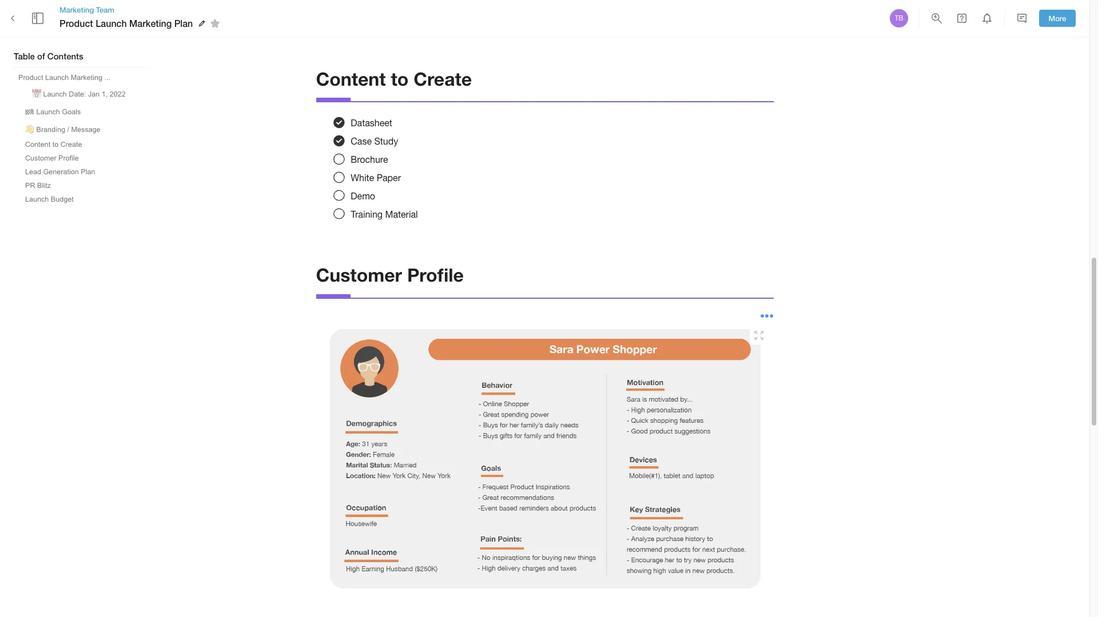 Task type: vqa. For each thing, say whether or not it's contained in the screenshot.
Product Launch Marketing Plan's launch
yes



Task type: describe. For each thing, give the bounding box(es) containing it.
training material
[[351, 209, 418, 220]]

pr blitz button
[[21, 180, 55, 192]]

more button
[[1040, 10, 1076, 27]]

📅 launch date: jan 1, 2022 button
[[27, 85, 130, 102]]

product for product launch marketing plan
[[59, 18, 93, 29]]

contents
[[47, 51, 83, 61]]

launch for 🏁 launch goals
[[36, 108, 60, 116]]

message
[[71, 126, 100, 134]]

white
[[351, 173, 374, 183]]

branding
[[36, 126, 65, 134]]

1,
[[102, 90, 108, 98]]

demo
[[351, 191, 375, 201]]

👋 branding / message
[[25, 126, 100, 134]]

create for content to create customer profile lead generation plan pr blitz launch budget
[[60, 141, 82, 149]]

table
[[14, 51, 35, 61]]

generation
[[43, 168, 79, 176]]

lead
[[25, 168, 41, 176]]

📅 launch date: jan 1, 2022
[[32, 90, 126, 98]]

training
[[351, 209, 383, 220]]

white paper
[[351, 173, 401, 183]]

content for content to create
[[316, 68, 386, 90]]

1 vertical spatial customer
[[316, 264, 402, 286]]

budget
[[51, 196, 74, 204]]

📅
[[32, 90, 41, 98]]

product launch marketing ... button
[[14, 72, 115, 84]]

lead generation plan button
[[21, 166, 100, 178]]

tb button
[[888, 7, 910, 29]]

tb
[[895, 14, 904, 22]]

paper
[[377, 173, 401, 183]]

1 vertical spatial profile
[[407, 264, 464, 286]]

marketing team
[[59, 5, 114, 14]]

jan
[[88, 90, 100, 98]]

create for content to create
[[414, 68, 472, 90]]

table of contents
[[14, 51, 83, 61]]

study
[[374, 136, 398, 146]]

content for content to create customer profile lead generation plan pr blitz launch budget
[[25, 141, 50, 149]]

case study
[[351, 136, 398, 146]]

material
[[385, 209, 418, 220]]

customer profile button
[[21, 152, 83, 165]]

launch budget button
[[21, 193, 78, 206]]

...
[[104, 74, 110, 82]]

🏁 launch goals
[[25, 108, 81, 116]]

more
[[1049, 14, 1067, 23]]

launch inside content to create customer profile lead generation plan pr blitz launch budget
[[25, 196, 49, 204]]

🏁
[[25, 108, 34, 116]]



Task type: locate. For each thing, give the bounding box(es) containing it.
to up datasheet
[[391, 68, 409, 90]]

launch down 'table of contents'
[[45, 74, 69, 82]]

0 vertical spatial product
[[59, 18, 93, 29]]

1 vertical spatial to
[[52, 141, 58, 149]]

1 horizontal spatial product
[[59, 18, 93, 29]]

content to create
[[316, 68, 472, 90]]

case
[[351, 136, 372, 146]]

1 horizontal spatial create
[[414, 68, 472, 90]]

plan
[[174, 18, 193, 29], [81, 168, 95, 176]]

to for content to create
[[391, 68, 409, 90]]

create inside content to create customer profile lead generation plan pr blitz launch budget
[[60, 141, 82, 149]]

product inside button
[[18, 74, 43, 82]]

1 horizontal spatial profile
[[407, 264, 464, 286]]

to for content to create customer profile lead generation plan pr blitz launch budget
[[52, 141, 58, 149]]

1 horizontal spatial plan
[[174, 18, 193, 29]]

marketing inside product launch marketing ... button
[[71, 74, 102, 82]]

datasheet
[[351, 118, 392, 128]]

marketing for product launch marketing plan
[[129, 18, 172, 29]]

content to create customer profile lead generation plan pr blitz launch budget
[[25, 141, 95, 204]]

content
[[316, 68, 386, 90], [25, 141, 50, 149]]

🏁 launch goals button
[[21, 103, 85, 120]]

0 vertical spatial plan
[[174, 18, 193, 29]]

launch down pr blitz button
[[25, 196, 49, 204]]

marketing left team
[[59, 5, 94, 14]]

1 vertical spatial product
[[18, 74, 43, 82]]

product launch marketing plan
[[59, 18, 193, 29]]

product
[[59, 18, 93, 29], [18, 74, 43, 82]]

product for product launch marketing ...
[[18, 74, 43, 82]]

launch for 📅 launch date: jan 1, 2022
[[43, 90, 67, 98]]

0 horizontal spatial product
[[18, 74, 43, 82]]

product up the 📅 at top
[[18, 74, 43, 82]]

marketing
[[59, 5, 94, 14], [129, 18, 172, 29], [71, 74, 102, 82]]

launch inside button
[[43, 90, 67, 98]]

1 vertical spatial plan
[[81, 168, 95, 176]]

0 vertical spatial marketing
[[59, 5, 94, 14]]

to inside content to create customer profile lead generation plan pr blitz launch budget
[[52, 141, 58, 149]]

content inside content to create customer profile lead generation plan pr blitz launch budget
[[25, 141, 50, 149]]

of
[[37, 51, 45, 61]]

0 horizontal spatial profile
[[58, 154, 79, 162]]

marketing team link
[[59, 5, 224, 15]]

content down the 👋
[[25, 141, 50, 149]]

customer profile
[[316, 264, 464, 286]]

marketing for product launch marketing ...
[[71, 74, 102, 82]]

blitz
[[37, 182, 51, 190]]

marketing down marketing team link
[[129, 18, 172, 29]]

product launch marketing ...
[[18, 74, 110, 82]]

0 vertical spatial to
[[391, 68, 409, 90]]

2022
[[110, 90, 126, 98]]

content to create button
[[21, 138, 87, 151]]

1 vertical spatial content
[[25, 141, 50, 149]]

launch for product launch marketing plan
[[96, 18, 127, 29]]

pr
[[25, 182, 35, 190]]

0 horizontal spatial to
[[52, 141, 58, 149]]

marketing inside marketing team link
[[59, 5, 94, 14]]

1 horizontal spatial customer
[[316, 264, 402, 286]]

1 horizontal spatial content
[[316, 68, 386, 90]]

0 horizontal spatial plan
[[81, 168, 95, 176]]

launch up the branding
[[36, 108, 60, 116]]

to
[[391, 68, 409, 90], [52, 141, 58, 149]]

create
[[414, 68, 472, 90], [60, 141, 82, 149]]

👋
[[25, 126, 34, 134]]

👋 branding / message button
[[21, 121, 105, 137]]

brochure
[[351, 154, 388, 165]]

team
[[96, 5, 114, 14]]

profile inside content to create customer profile lead generation plan pr blitz launch budget
[[58, 154, 79, 162]]

0 horizontal spatial customer
[[25, 154, 56, 162]]

launch for product launch marketing ...
[[45, 74, 69, 82]]

1 vertical spatial create
[[60, 141, 82, 149]]

1 vertical spatial marketing
[[129, 18, 172, 29]]

0 vertical spatial create
[[414, 68, 472, 90]]

0 horizontal spatial create
[[60, 141, 82, 149]]

date:
[[69, 90, 86, 98]]

customer
[[25, 154, 56, 162], [316, 264, 402, 286]]

content up datasheet
[[316, 68, 386, 90]]

plan right the generation
[[81, 168, 95, 176]]

2 vertical spatial marketing
[[71, 74, 102, 82]]

plan down marketing team link
[[174, 18, 193, 29]]

marketing up 📅 launch date: jan 1, 2022 button
[[71, 74, 102, 82]]

goals
[[62, 108, 81, 116]]

0 vertical spatial profile
[[58, 154, 79, 162]]

launch down team
[[96, 18, 127, 29]]

/
[[67, 126, 69, 134]]

0 vertical spatial customer
[[25, 154, 56, 162]]

launch up 🏁 launch goals button
[[43, 90, 67, 98]]

0 horizontal spatial content
[[25, 141, 50, 149]]

profile
[[58, 154, 79, 162], [407, 264, 464, 286]]

plan inside content to create customer profile lead generation plan pr blitz launch budget
[[81, 168, 95, 176]]

to up customer profile button
[[52, 141, 58, 149]]

0 vertical spatial content
[[316, 68, 386, 90]]

1 horizontal spatial to
[[391, 68, 409, 90]]

customer inside content to create customer profile lead generation plan pr blitz launch budget
[[25, 154, 56, 162]]

launch
[[96, 18, 127, 29], [45, 74, 69, 82], [43, 90, 67, 98], [36, 108, 60, 116], [25, 196, 49, 204]]

product down marketing team
[[59, 18, 93, 29]]



